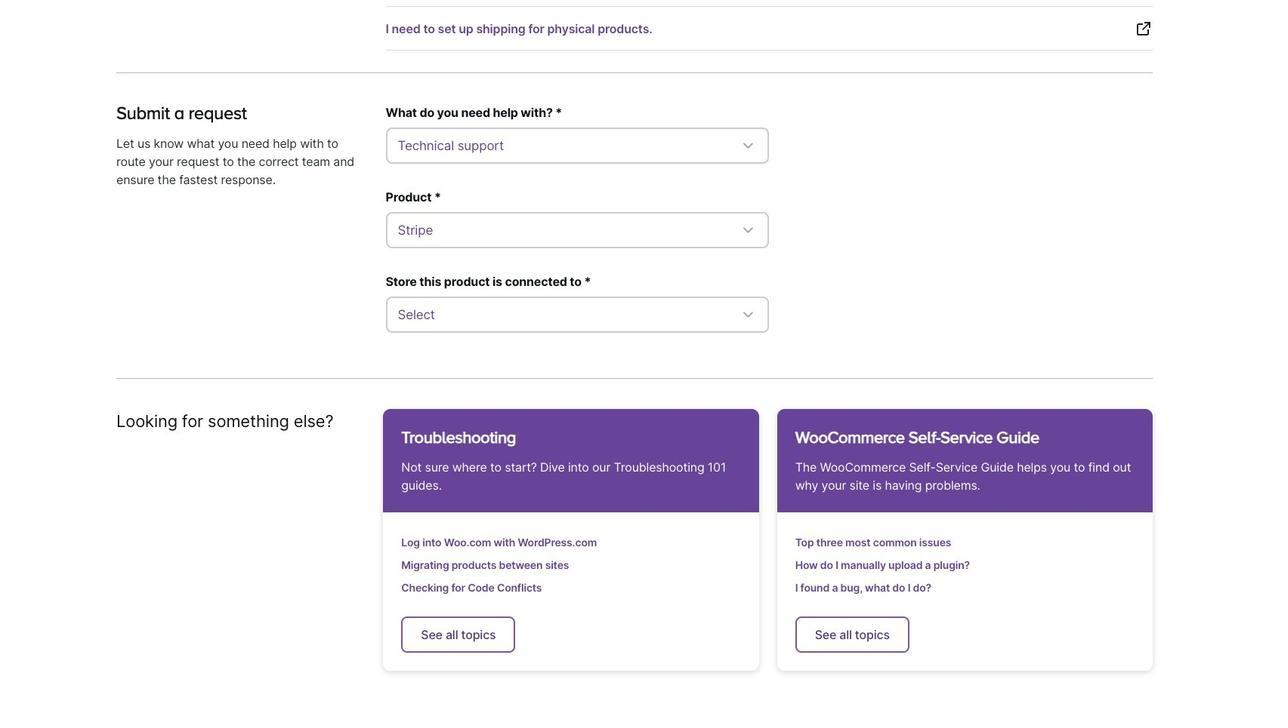 Task type: locate. For each thing, give the bounding box(es) containing it.
angle down image
[[739, 221, 757, 239], [739, 306, 757, 324]]

2 angle down image from the top
[[739, 306, 757, 324]]

None field
[[386, 128, 769, 164], [386, 212, 769, 248], [386, 297, 769, 333], [386, 212, 769, 248], [386, 297, 769, 333]]

0 vertical spatial angle down image
[[739, 221, 757, 239]]

none field angle down
[[386, 128, 769, 164]]

1 angle down image from the top
[[739, 221, 757, 239]]

1 vertical spatial angle down image
[[739, 306, 757, 324]]



Task type: vqa. For each thing, say whether or not it's contained in the screenshot.
the bottom angle down icon
yes



Task type: describe. For each thing, give the bounding box(es) containing it.
angle down image
[[739, 137, 757, 155]]



